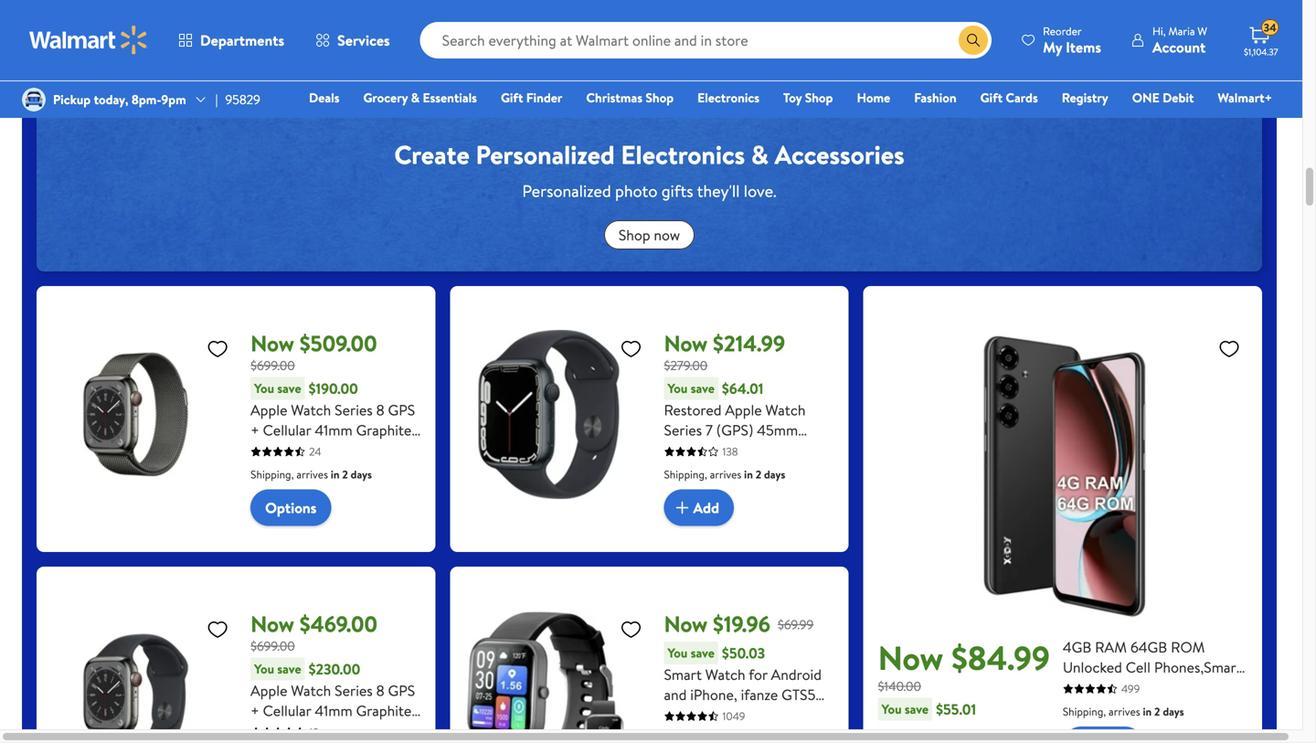 Task type: locate. For each thing, give the bounding box(es) containing it.
with up the "add to cart" 'image' on the right of page
[[664, 460, 691, 480]]

add to favorites list, apple watch series 8 gps + cellular 41mm graphite stainless steel case with midnight sport band - s/m image
[[207, 618, 229, 641]]

series left '7' on the bottom right of page
[[664, 420, 702, 440]]

now for $214.99
[[664, 328, 708, 359]]

gps for $509.00
[[388, 400, 415, 420]]

unlocked down 64gb
[[1112, 677, 1172, 697]]

2 horizontal spatial options link
[[1077, 33, 1158, 70]]

reorder my items
[[1043, 23, 1101, 57]]

in
[[1202, 697, 1214, 718]]

cellular for $509.00
[[263, 420, 311, 440]]

41mm for $509.00
[[315, 420, 353, 440]]

2 up 'mobile'
[[1154, 704, 1160, 719]]

arrives down 499
[[1109, 704, 1140, 719]]

1 gift from the left
[[501, 89, 523, 106]]

with right 10
[[378, 721, 405, 741]]

now inside now $214.99 $279.00 you save $64.01 restored apple watch series 7 (gps) 45mm midnight aluminum case with midnight sport band - mkn53ll/a (refurbished)
[[664, 328, 708, 359]]

$190.00
[[309, 378, 358, 399]]

screen
[[1063, 718, 1106, 738]]

grocery & essentials link
[[355, 88, 485, 107]]

stainless inside now $509.00 $699.00 you save $190.00 apple watch series 8 gps + cellular 41mm graphite stainless steel case with graphite milanese loop
[[251, 440, 305, 460]]

watch inside now $509.00 $699.00 you save $190.00 apple watch series 8 gps + cellular 41mm graphite stainless steel case with graphite milanese loop
[[291, 400, 331, 420]]

- inside now $214.99 $279.00 you save $64.01 restored apple watch series 7 (gps) 45mm midnight aluminum case with midnight sport band - mkn53ll/a (refurbished)
[[828, 460, 834, 480]]

personalized down finder
[[476, 137, 615, 172]]

in left maria
[[1157, 11, 1166, 26]]

case right 24
[[344, 440, 375, 460]]

& inside "create personalized electronics & accessories personalized photo gifts they'll love."
[[751, 137, 769, 172]]

1 vertical spatial cellular
[[263, 701, 311, 721]]

34
[[1264, 20, 1276, 35]]

1 horizontal spatial options
[[679, 42, 730, 62]]

41mm inside now $509.00 $699.00 you save $190.00 apple watch series 8 gps + cellular 41mm graphite stainless steel case with graphite milanese loop
[[315, 420, 353, 440]]

electronics up gifts
[[621, 137, 745, 172]]

in down aluminum
[[744, 467, 753, 482]]

with right milanese
[[378, 440, 405, 460]]

days down $190.00
[[351, 467, 372, 482]]

options down milanese
[[265, 498, 317, 518]]

series down $230.00
[[335, 681, 373, 701]]

0 vertical spatial stainless
[[251, 440, 305, 460]]

gps up s/m
[[388, 681, 415, 701]]

1 vertical spatial $699.00
[[251, 637, 295, 655]]

shop inside toy shop link
[[805, 89, 833, 106]]

steel for $469.00
[[308, 721, 340, 741]]

4gb
[[1063, 637, 1092, 657]]

95829
[[225, 90, 260, 108]]

unlocked up smartphones
[[1063, 657, 1122, 677]]

options link up one
[[1077, 33, 1158, 70]]

graphite for $509.00
[[356, 420, 412, 440]]

0 horizontal spatial sport
[[311, 741, 346, 743]]

now up smart
[[664, 609, 708, 639]]

now $469.00 $699.00 you save $230.00 apple watch series 8 gps + cellular 41mm graphite stainless steel case with midnight sport band - s/m
[[251, 609, 419, 743]]

watch down $190.00
[[291, 400, 331, 420]]

1 41mm from the top
[[315, 420, 353, 440]]

0 vertical spatial for
[[749, 665, 767, 685]]

items
[[1066, 37, 1101, 57]]

you down $140.00
[[882, 700, 902, 718]]

walmart image
[[29, 26, 148, 55]]

sport down 45mm
[[755, 460, 790, 480]]

gps for $469.00
[[388, 681, 415, 701]]

shipping, down phones
[[1063, 704, 1106, 719]]

0 horizontal spatial cell
[[1126, 657, 1151, 677]]

cellular inside now $509.00 $699.00 you save $190.00 apple watch series 8 gps + cellular 41mm graphite stainless steel case with graphite milanese loop
[[263, 420, 311, 440]]

now up $55.01 at the bottom right of the page
[[878, 635, 943, 681]]

add to cart image
[[671, 497, 693, 519]]

apple for $469.00
[[251, 681, 287, 701]]

graphite up loop
[[356, 420, 412, 440]]

+ inside now $469.00 $699.00 you save $230.00 apple watch series 8 gps + cellular 41mm graphite stainless steel case with midnight sport band - s/m
[[251, 701, 259, 721]]

now inside now $469.00 $699.00 you save $230.00 apple watch series 8 gps + cellular 41mm graphite stainless steel case with midnight sport band - s/m
[[251, 609, 294, 639]]

& up love. on the right
[[751, 137, 769, 172]]

gift left finder
[[501, 89, 523, 106]]

for down 1049
[[743, 725, 762, 743]]

arrives left 3+
[[710, 11, 741, 26]]

options
[[679, 42, 730, 62], [1092, 42, 1143, 62], [265, 498, 317, 518]]

graphite
[[356, 420, 412, 440], [251, 460, 306, 480], [356, 701, 412, 721]]

gift for gift finder
[[501, 89, 523, 106]]

options link down shipping, arrives in 3+ days
[[664, 33, 745, 70]]

4gb ram 64gb rom unlocked cell phones,smart phones unlocked smartphones 6.5" hd in cell screen ,mobile phones, 4g dual sim t-mobile phone
[[1063, 637, 1243, 743]]

for down $50.03
[[749, 665, 767, 685]]

1 horizontal spatial options link
[[664, 33, 745, 70]]

3+
[[756, 11, 768, 26]]

steel inside now $469.00 $699.00 you save $230.00 apple watch series 8 gps + cellular 41mm graphite stainless steel case with midnight sport band - s/m
[[308, 721, 340, 741]]

cell
[[1126, 657, 1151, 677], [1218, 697, 1243, 718]]

& right grocery
[[411, 89, 420, 106]]

steel for $509.00
[[308, 440, 340, 460]]

64gb
[[1130, 637, 1167, 657]]

save inside now $469.00 $699.00 you save $230.00 apple watch series 8 gps + cellular 41mm graphite stainless steel case with midnight sport band - s/m
[[277, 660, 301, 678]]

0 horizontal spatial gift
[[501, 89, 523, 106]]

stainless left 24
[[251, 440, 305, 460]]

2
[[1169, 11, 1175, 26], [342, 467, 348, 482], [756, 467, 761, 482], [1154, 704, 1160, 719]]

you inside now $469.00 $699.00 you save $230.00 apple watch series 8 gps + cellular 41mm graphite stainless steel case with midnight sport band - s/m
[[254, 660, 274, 678]]

steel
[[308, 440, 340, 460], [308, 721, 340, 741]]

-
[[828, 460, 834, 480], [384, 741, 390, 743]]

1 horizontal spatial &
[[751, 137, 769, 172]]

2 vertical spatial graphite
[[356, 701, 412, 721]]

shipping, arrives in 3+ days
[[664, 11, 792, 26]]

days right 3+
[[771, 11, 792, 26]]

0 vertical spatial -
[[828, 460, 834, 480]]

1 vertical spatial sport
[[311, 741, 346, 743]]

you
[[254, 379, 274, 397], [668, 379, 688, 397], [668, 644, 688, 662], [254, 660, 274, 678], [882, 700, 902, 718]]

$19.96
[[713, 609, 770, 639]]

$699.00 right add to favorites list, apple watch series 8 gps + cellular 41mm graphite stainless steel case with midnight sport band - s/m image
[[251, 637, 295, 655]]

band inside now $214.99 $279.00 you save $64.01 restored apple watch series 7 (gps) 45mm midnight aluminum case with midnight sport band - mkn53ll/a (refurbished)
[[793, 460, 825, 480]]

cellular
[[263, 420, 311, 440], [263, 701, 311, 721]]

41mm up 10
[[315, 701, 353, 721]]

gps inside now $509.00 $699.00 you save $190.00 apple watch series 8 gps + cellular 41mm graphite stainless steel case with graphite milanese loop
[[388, 400, 415, 420]]

shipping, arrives in 2 days
[[1077, 11, 1199, 26], [251, 467, 372, 482], [664, 467, 785, 482], [1063, 704, 1184, 719]]

with for $509.00
[[378, 440, 405, 460]]

departments button
[[163, 18, 300, 62]]

cellular up 10
[[263, 701, 311, 721]]

graphite inside now $469.00 $699.00 you save $230.00 apple watch series 8 gps + cellular 41mm graphite stainless steel case with midnight sport band - s/m
[[356, 701, 412, 721]]

watch inside now $214.99 $279.00 you save $64.01 restored apple watch series 7 (gps) 45mm midnight aluminum case with midnight sport band - mkn53ll/a (refurbished)
[[765, 400, 806, 420]]

now inside now $84.99 $140.00 you save $55.01
[[878, 635, 943, 681]]

save for $469.00
[[277, 660, 301, 678]]

1 vertical spatial 41mm
[[315, 701, 353, 721]]

0 horizontal spatial band
[[349, 741, 381, 743]]

days down aluminum
[[764, 467, 785, 482]]

gift cards
[[980, 89, 1038, 106]]

you left $190.00
[[254, 379, 274, 397]]

0 horizontal spatial -
[[384, 741, 390, 743]]

steel down $190.00
[[308, 440, 340, 460]]

case inside now $509.00 $699.00 you save $190.00 apple watch series 8 gps + cellular 41mm graphite stainless steel case with graphite milanese loop
[[344, 440, 375, 460]]

2 + from the top
[[251, 701, 259, 721]]

Walmart Site-Wide search field
[[420, 22, 992, 58]]

one debit link
[[1124, 88, 1202, 107]]

series inside now $509.00 $699.00 you save $190.00 apple watch series 8 gps + cellular 41mm graphite stainless steel case with graphite milanese loop
[[335, 400, 373, 420]]

8 inside now $469.00 $699.00 you save $230.00 apple watch series 8 gps + cellular 41mm graphite stainless steel case with midnight sport band - s/m
[[376, 681, 384, 701]]

you down $279.00
[[668, 379, 688, 397]]

1 horizontal spatial gift
[[980, 89, 1003, 106]]

$699.00 inside now $509.00 $699.00 you save $190.00 apple watch series 8 gps + cellular 41mm graphite stainless steel case with graphite milanese loop
[[251, 357, 295, 374]]

1 vertical spatial gps
[[388, 681, 415, 701]]

1 vertical spatial 8
[[376, 681, 384, 701]]

- right aluminum
[[828, 460, 834, 480]]

walmart+
[[1218, 89, 1272, 106]]

save
[[277, 379, 301, 397], [691, 379, 715, 397], [691, 644, 715, 662], [277, 660, 301, 678], [905, 700, 929, 718]]

with inside now $469.00 $699.00 you save $230.00 apple watch series 8 gps + cellular 41mm graphite stainless steel case with midnight sport band - s/m
[[378, 721, 405, 741]]

steel down $230.00
[[308, 721, 340, 741]]

series down $190.00
[[335, 400, 373, 420]]

cell up 499
[[1126, 657, 1151, 677]]

graphite for $469.00
[[356, 701, 412, 721]]

1 8 from the top
[[376, 400, 384, 420]]

0 vertical spatial 41mm
[[315, 420, 353, 440]]

1 $699.00 from the top
[[251, 357, 295, 374]]

0 vertical spatial band
[[793, 460, 825, 480]]

gps inside now $469.00 $699.00 you save $230.00 apple watch series 8 gps + cellular 41mm graphite stainless steel case with midnight sport band - s/m
[[388, 681, 415, 701]]

0 vertical spatial personalized
[[476, 137, 615, 172]]

2 horizontal spatial options
[[1092, 42, 1143, 62]]

now
[[251, 328, 294, 359], [664, 328, 708, 359], [251, 609, 294, 639], [664, 609, 708, 639], [878, 635, 943, 681]]

options link down milanese
[[251, 489, 331, 526]]

case
[[344, 440, 375, 460], [792, 440, 822, 460], [344, 721, 375, 741]]

you inside you save $50.03 smart watch for android and iphone, ifanze gts5 ip68 waterproof smartwatch for wo
[[668, 644, 688, 662]]

1 horizontal spatial sport
[[755, 460, 790, 480]]

electronics down walmart site-wide 'search field'
[[697, 89, 760, 106]]

2 steel from the top
[[308, 721, 340, 741]]

reorder
[[1043, 23, 1082, 39]]

t-
[[1122, 738, 1135, 743]]

case inside now $469.00 $699.00 you save $230.00 apple watch series 8 gps + cellular 41mm graphite stainless steel case with midnight sport band - s/m
[[344, 721, 375, 741]]

1 steel from the top
[[308, 440, 340, 460]]

2 gift from the left
[[980, 89, 1003, 106]]

case inside now $214.99 $279.00 you save $64.01 restored apple watch series 7 (gps) 45mm midnight aluminum case with midnight sport band - mkn53ll/a (refurbished)
[[792, 440, 822, 460]]

save up restored
[[691, 379, 715, 397]]

mkn53ll/a
[[664, 480, 742, 500]]

gps
[[388, 400, 415, 420], [388, 681, 415, 701]]

they'll
[[697, 180, 740, 203]]

gifts
[[661, 180, 693, 203]]

$699.00
[[251, 357, 295, 374], [251, 637, 295, 655]]

cellular inside now $469.00 $699.00 you save $230.00 apple watch series 8 gps + cellular 41mm graphite stainless steel case with midnight sport band - s/m
[[263, 701, 311, 721]]

rom
[[1171, 637, 1205, 657]]

7
[[706, 420, 713, 440]]

now for $19.96
[[664, 609, 708, 639]]

(gps)
[[716, 420, 753, 440]]

save inside now $214.99 $279.00 you save $64.01 restored apple watch series 7 (gps) 45mm midnight aluminum case with midnight sport band - mkn53ll/a (refurbished)
[[691, 379, 715, 397]]

stainless inside now $469.00 $699.00 you save $230.00 apple watch series 8 gps + cellular 41mm graphite stainless steel case with midnight sport band - s/m
[[251, 721, 305, 741]]

you inside now $509.00 $699.00 you save $190.00 apple watch series 8 gps + cellular 41mm graphite stainless steel case with graphite milanese loop
[[254, 379, 274, 397]]

0 vertical spatial cellular
[[263, 420, 311, 440]]

shop left the now
[[619, 225, 650, 245]]

now
[[654, 225, 680, 245]]

$214.99
[[713, 328, 785, 359]]

days up account
[[1177, 11, 1199, 26]]

finder
[[526, 89, 562, 106]]

add to favorites list, apple watch series 8 gps + cellular 41mm graphite stainless steel case with graphite milanese loop image
[[207, 337, 229, 360]]

you for $469.00
[[254, 660, 274, 678]]

you up smart
[[668, 644, 688, 662]]

8
[[376, 400, 384, 420], [376, 681, 384, 701]]

fashion link
[[906, 88, 965, 107]]

stainless left 10
[[251, 721, 305, 741]]

watch
[[291, 400, 331, 420], [765, 400, 806, 420], [705, 665, 745, 685], [291, 681, 331, 701]]

shop right toy on the top of the page
[[805, 89, 833, 106]]

watch down $230.00
[[291, 681, 331, 701]]

save inside now $509.00 $699.00 you save $190.00 apple watch series 8 gps + cellular 41mm graphite stainless steel case with graphite milanese loop
[[277, 379, 301, 397]]

options down shipping, arrives in 3+ days
[[679, 42, 730, 62]]

gift left cards
[[980, 89, 1003, 106]]

band down 45mm
[[793, 460, 825, 480]]

options link
[[664, 33, 745, 70], [1077, 33, 1158, 70], [251, 489, 331, 526]]

gift finder link
[[493, 88, 571, 107]]

with inside now $509.00 $699.00 you save $190.00 apple watch series 8 gps + cellular 41mm graphite stainless steel case with graphite milanese loop
[[378, 440, 405, 460]]

save for $214.99
[[691, 379, 715, 397]]

0 vertical spatial sport
[[755, 460, 790, 480]]

you left $230.00
[[254, 660, 274, 678]]

shop inside christmas shop link
[[646, 89, 674, 106]]

$699.00 for $509.00
[[251, 357, 295, 374]]

1 vertical spatial steel
[[308, 721, 340, 741]]

smartwatch
[[664, 725, 740, 743]]

1 gps from the top
[[388, 400, 415, 420]]

watch up aluminum
[[765, 400, 806, 420]]

save left $190.00
[[277, 379, 301, 397]]

unlocked
[[1063, 657, 1122, 677], [1112, 677, 1172, 697]]

stainless
[[251, 440, 305, 460], [251, 721, 305, 741]]

now right add to favorites list, apple watch series 8 gps + cellular 41mm graphite stainless steel case with graphite milanese loop "image"
[[251, 328, 294, 359]]

case right 10
[[344, 721, 375, 741]]

1 stainless from the top
[[251, 440, 305, 460]]

8 up loop
[[376, 400, 384, 420]]

$64.01
[[722, 378, 763, 399]]

cellular up 24
[[263, 420, 311, 440]]

you inside now $214.99 $279.00 you save $64.01 restored apple watch series 7 (gps) 45mm midnight aluminum case with midnight sport band - mkn53ll/a (refurbished)
[[668, 379, 688, 397]]

gift finder
[[501, 89, 562, 106]]

fashion
[[914, 89, 957, 106]]

in left 3+
[[744, 11, 753, 26]]

,mobile
[[1110, 718, 1157, 738]]

gps up loop
[[388, 400, 415, 420]]

now right add to favorites list, apple watch series 8 gps + cellular 41mm graphite stainless steel case with midnight sport band - s/m image
[[251, 609, 294, 639]]

walmart+ link
[[1209, 88, 1280, 107]]

8 down $469.00
[[376, 681, 384, 701]]

graphite left milanese
[[251, 460, 306, 480]]

138
[[722, 444, 738, 459]]

41mm inside now $469.00 $699.00 you save $230.00 apple watch series 8 gps + cellular 41mm graphite stainless steel case with midnight sport band - s/m
[[315, 701, 353, 721]]

with
[[378, 440, 405, 460], [664, 460, 691, 480], [378, 721, 405, 741]]

0 vertical spatial cell
[[1126, 657, 1151, 677]]

case up (refurbished)
[[792, 440, 822, 460]]

0 horizontal spatial options link
[[251, 489, 331, 526]]

41mm up 24
[[315, 420, 353, 440]]

arrives down 24
[[296, 467, 328, 482]]

graphite up s/m
[[356, 701, 412, 721]]

0 vertical spatial +
[[251, 420, 259, 440]]

8 inside now $509.00 $699.00 you save $190.00 apple watch series 8 gps + cellular 41mm graphite stainless steel case with graphite milanese loop
[[376, 400, 384, 420]]

1 vertical spatial stainless
[[251, 721, 305, 741]]

2 cellular from the top
[[263, 701, 311, 721]]

shipping, up the "add to cart" 'image' on the right of page
[[664, 467, 707, 482]]

|
[[215, 90, 218, 108]]

add to favorites list, smart watch for android and iphone, ifanze gts5 ip68 waterproof smartwatch for women men , smart watch with bluetooth call(answer/make calls), black image
[[620, 618, 642, 641]]

shipping, up items
[[1077, 11, 1121, 26]]

2 41mm from the top
[[315, 701, 353, 721]]

0 vertical spatial 8
[[376, 400, 384, 420]]

1 vertical spatial &
[[751, 137, 769, 172]]

shop for toy shop
[[805, 89, 833, 106]]

save down $140.00
[[905, 700, 929, 718]]

1 horizontal spatial -
[[828, 460, 834, 480]]

now inside now $509.00 $699.00 you save $190.00 apple watch series 8 gps + cellular 41mm graphite stainless steel case with graphite milanese loop
[[251, 328, 294, 359]]

$699.00 right add to favorites list, apple watch series 8 gps + cellular 41mm graphite stainless steel case with graphite milanese loop "image"
[[251, 357, 295, 374]]

series for $509.00
[[335, 400, 373, 420]]

1 vertical spatial cell
[[1218, 697, 1243, 718]]

steel inside now $509.00 $699.00 you save $190.00 apple watch series 8 gps + cellular 41mm graphite stainless steel case with graphite milanese loop
[[308, 440, 340, 460]]

toy shop link
[[775, 88, 841, 107]]

band
[[793, 460, 825, 480], [349, 741, 381, 743]]

options link for in 2 days
[[1077, 33, 1158, 70]]

2 right "hi,"
[[1169, 11, 1175, 26]]

1 + from the top
[[251, 420, 259, 440]]

1 vertical spatial +
[[251, 701, 259, 721]]

 image
[[22, 88, 46, 111]]

1 horizontal spatial cell
[[1218, 697, 1243, 718]]

save left $230.00
[[277, 660, 301, 678]]

now right add to favorites list, restored apple watch series 7 (gps) 45mm midnight aluminum case with midnight sport band - mkn53ll/a (refurbished) icon
[[664, 328, 708, 359]]

series
[[335, 400, 373, 420], [664, 420, 702, 440], [335, 681, 373, 701]]

0 vertical spatial graphite
[[356, 420, 412, 440]]

aluminum
[[724, 440, 788, 460]]

deals
[[309, 89, 340, 106]]

1 vertical spatial electronics
[[621, 137, 745, 172]]

cell right in
[[1218, 697, 1243, 718]]

1 vertical spatial -
[[384, 741, 390, 743]]

watch down $50.03
[[705, 665, 745, 685]]

0 vertical spatial &
[[411, 89, 420, 106]]

apple inside now $509.00 $699.00 you save $190.00 apple watch series 8 gps + cellular 41mm graphite stainless steel case with graphite milanese loop
[[251, 400, 287, 420]]

+
[[251, 420, 259, 440], [251, 701, 259, 721]]

2 $699.00 from the top
[[251, 637, 295, 655]]

arrives down 138
[[710, 467, 741, 482]]

41mm for $469.00
[[315, 701, 353, 721]]

1 vertical spatial band
[[349, 741, 381, 743]]

you for $214.99
[[668, 379, 688, 397]]

add to favorites list, restored apple watch series 7 (gps) 45mm midnight aluminum case with midnight sport band - mkn53ll/a (refurbished) image
[[620, 337, 642, 360]]

1 cellular from the top
[[263, 420, 311, 440]]

2 gps from the top
[[388, 681, 415, 701]]

apple inside now $469.00 $699.00 you save $230.00 apple watch series 8 gps + cellular 41mm graphite stainless steel case with midnight sport band - s/m
[[251, 681, 287, 701]]

0 vertical spatial $699.00
[[251, 357, 295, 374]]

+ inside now $509.00 $699.00 you save $190.00 apple watch series 8 gps + cellular 41mm graphite stainless steel case with graphite milanese loop
[[251, 420, 259, 440]]

series inside now $469.00 $699.00 you save $230.00 apple watch series 8 gps + cellular 41mm graphite stainless steel case with midnight sport band - s/m
[[335, 681, 373, 701]]

shop right christmas
[[646, 89, 674, 106]]

0 vertical spatial gps
[[388, 400, 415, 420]]

$699.00 inside now $469.00 $699.00 you save $230.00 apple watch series 8 gps + cellular 41mm graphite stainless steel case with midnight sport band - s/m
[[251, 637, 295, 655]]

options up one
[[1092, 42, 1143, 62]]

dual
[[1063, 738, 1092, 743]]

2 stainless from the top
[[251, 721, 305, 741]]

shipping, arrives in 2 days down 138
[[664, 467, 785, 482]]

2 8 from the top
[[376, 681, 384, 701]]

sim
[[1095, 738, 1119, 743]]

save for $84.99
[[905, 700, 929, 718]]

personalized
[[476, 137, 615, 172], [522, 180, 611, 203]]

band left s/m
[[349, 741, 381, 743]]

personalized left "photo"
[[522, 180, 611, 203]]

save inside now $84.99 $140.00 you save $55.01
[[905, 700, 929, 718]]

you inside now $84.99 $140.00 you save $55.01
[[882, 700, 902, 718]]

save up smart
[[691, 644, 715, 662]]

0 vertical spatial steel
[[308, 440, 340, 460]]

1 horizontal spatial band
[[793, 460, 825, 480]]



Task type: vqa. For each thing, say whether or not it's contained in the screenshot.
1st GPS from the top of the page
yes



Task type: describe. For each thing, give the bounding box(es) containing it.
smart
[[664, 665, 702, 685]]

ip68
[[664, 705, 693, 725]]

options link for in 3+ days
[[664, 33, 745, 70]]

with inside now $214.99 $279.00 you save $64.01 restored apple watch series 7 (gps) 45mm midnight aluminum case with midnight sport band - mkn53ll/a (refurbished)
[[664, 460, 691, 480]]

registry
[[1062, 89, 1108, 106]]

8 for $509.00
[[376, 400, 384, 420]]

$699.00 for $469.00
[[251, 637, 295, 655]]

phones,smart
[[1154, 657, 1242, 677]]

with for $469.00
[[378, 721, 405, 741]]

watch inside you save $50.03 smart watch for android and iphone, ifanze gts5 ip68 waterproof smartwatch for wo
[[705, 665, 745, 685]]

arrives left maria
[[1123, 11, 1155, 26]]

ram
[[1095, 637, 1127, 657]]

debit
[[1163, 89, 1194, 106]]

24
[[309, 444, 321, 459]]

search icon image
[[966, 33, 981, 48]]

shipping, left 3+
[[664, 11, 707, 26]]

now for $84.99
[[878, 635, 943, 681]]

1 vertical spatial graphite
[[251, 460, 306, 480]]

45mm
[[757, 420, 798, 440]]

phones
[[1063, 677, 1109, 697]]

loop
[[369, 460, 400, 480]]

in left loop
[[331, 467, 340, 482]]

android
[[771, 665, 822, 685]]

midnight inside now $469.00 $699.00 you save $230.00 apple watch series 8 gps + cellular 41mm graphite stainless steel case with midnight sport band - s/m
[[251, 741, 307, 743]]

case for $469.00
[[344, 721, 375, 741]]

now for $469.00
[[251, 609, 294, 639]]

one
[[1132, 89, 1160, 106]]

shipping, left milanese
[[251, 467, 294, 482]]

cards
[[1006, 89, 1038, 106]]

s/m
[[394, 741, 419, 743]]

shop now
[[619, 225, 680, 245]]

shipping, arrives in 2 days up account
[[1077, 11, 1199, 26]]

days up 'mobile'
[[1163, 704, 1184, 719]]

0 horizontal spatial options
[[265, 498, 317, 518]]

home link
[[849, 88, 899, 107]]

8 for $469.00
[[376, 681, 384, 701]]

grocery
[[363, 89, 408, 106]]

gts5
[[781, 685, 816, 705]]

w
[[1198, 23, 1207, 39]]

grocery & essentials
[[363, 89, 477, 106]]

waterproof
[[696, 705, 770, 725]]

stainless for $509.00
[[251, 440, 305, 460]]

apple for $509.00
[[251, 400, 287, 420]]

0 horizontal spatial &
[[411, 89, 420, 106]]

series for $469.00
[[335, 681, 373, 701]]

apple inside now $214.99 $279.00 you save $64.01 restored apple watch series 7 (gps) 45mm midnight aluminum case with midnight sport band - mkn53ll/a (refurbished)
[[725, 400, 762, 420]]

shop for christmas shop
[[646, 89, 674, 106]]

shop now button
[[604, 220, 695, 250]]

christmas shop
[[586, 89, 674, 106]]

add
[[693, 498, 719, 518]]

| 95829
[[215, 90, 260, 108]]

+ for $469.00
[[251, 701, 259, 721]]

$50.03
[[722, 643, 765, 663]]

+ for $509.00
[[251, 420, 259, 440]]

electronics inside "create personalized electronics & accessories personalized photo gifts they'll love."
[[621, 137, 745, 172]]

phones,
[[1160, 718, 1210, 738]]

gift cards link
[[972, 88, 1046, 107]]

add to favorites list, 4gb ram 64gb rom unlocked cell phones,smart phones unlocked smartphones 6.5" hd in cell screen ,mobile phones, 4g dual sim t-mobile phone image
[[1218, 337, 1240, 360]]

departments
[[200, 30, 284, 50]]

my
[[1043, 37, 1062, 57]]

in up 'mobile'
[[1143, 704, 1152, 719]]

you for $509.00
[[254, 379, 274, 397]]

create personalized electronics & accessories personalized photo gifts they'll love.
[[394, 137, 904, 203]]

hi, maria w account
[[1152, 23, 1207, 57]]

watch inside now $469.00 $699.00 you save $230.00 apple watch series 8 gps + cellular 41mm graphite stainless steel case with midnight sport band - s/m
[[291, 681, 331, 701]]

shop inside shop now button
[[619, 225, 650, 245]]

home
[[857, 89, 890, 106]]

now $19.96 $69.99
[[664, 609, 814, 639]]

10
[[309, 724, 319, 740]]

stainless for $469.00
[[251, 721, 305, 741]]

you for $84.99
[[882, 700, 902, 718]]

499
[[1121, 681, 1140, 696]]

restored
[[664, 400, 722, 420]]

0 vertical spatial electronics
[[697, 89, 760, 106]]

cellular for $469.00
[[263, 701, 311, 721]]

$84.99
[[951, 635, 1050, 681]]

$26.96
[[109, 4, 151, 24]]

hi,
[[1152, 23, 1166, 39]]

shipping, arrives in 2 days down 499
[[1063, 704, 1184, 719]]

Search search field
[[420, 22, 992, 58]]

band inside now $469.00 $699.00 you save $230.00 apple watch series 8 gps + cellular 41mm graphite stainless steel case with midnight sport band - s/m
[[349, 741, 381, 743]]

- inside now $469.00 $699.00 you save $230.00 apple watch series 8 gps + cellular 41mm graphite stainless steel case with midnight sport band - s/m
[[384, 741, 390, 743]]

electronics link
[[689, 88, 768, 107]]

deals link
[[301, 88, 348, 107]]

series inside now $214.99 $279.00 you save $64.01 restored apple watch series 7 (gps) 45mm midnight aluminum case with midnight sport band - mkn53ll/a (refurbished)
[[664, 420, 702, 440]]

1 vertical spatial personalized
[[522, 180, 611, 203]]

options for in 3+ days
[[679, 42, 730, 62]]

accessories
[[775, 137, 904, 172]]

1 vertical spatial for
[[743, 725, 762, 743]]

$230.00
[[309, 659, 360, 679]]

phone
[[1182, 738, 1222, 743]]

(refurbished)
[[745, 480, 831, 500]]

options for in 2 days
[[1092, 42, 1143, 62]]

toy
[[783, 89, 802, 106]]

$55.01
[[936, 699, 976, 719]]

registry link
[[1054, 88, 1117, 107]]

shipping, arrives in 2 days down 24
[[251, 467, 372, 482]]

$140.00
[[878, 677, 921, 695]]

pickup today, 8pm-9pm
[[53, 90, 186, 108]]

sport inside now $214.99 $279.00 you save $64.01 restored apple watch series 7 (gps) 45mm midnight aluminum case with midnight sport band - mkn53ll/a (refurbished)
[[755, 460, 790, 480]]

$1,104.37
[[1244, 46, 1278, 58]]

services
[[337, 30, 390, 50]]

pickup
[[53, 90, 91, 108]]

add button
[[664, 489, 734, 526]]

now $214.99 $279.00 you save $64.01 restored apple watch series 7 (gps) 45mm midnight aluminum case with midnight sport band - mkn53ll/a (refurbished)
[[664, 328, 834, 500]]

one debit
[[1132, 89, 1194, 106]]

now for $509.00
[[251, 328, 294, 359]]

case for $509.00
[[344, 440, 375, 460]]

2 left loop
[[342, 467, 348, 482]]

now $509.00 $699.00 you save $190.00 apple watch series 8 gps + cellular 41mm graphite stainless steel case with graphite milanese loop
[[251, 328, 415, 480]]

love.
[[744, 180, 776, 203]]

2 down aluminum
[[756, 467, 761, 482]]

milanese
[[310, 460, 365, 480]]

christmas
[[586, 89, 643, 106]]

account
[[1152, 37, 1206, 57]]

toy shop
[[783, 89, 833, 106]]

now $84.99 $140.00 you save $55.01
[[878, 635, 1050, 719]]

$69.99
[[778, 615, 814, 633]]

sport inside now $469.00 $699.00 you save $230.00 apple watch series 8 gps + cellular 41mm graphite stainless steel case with midnight sport band - s/m
[[311, 741, 346, 743]]

gift for gift cards
[[980, 89, 1003, 106]]

$469.00
[[299, 609, 377, 639]]

save for $509.00
[[277, 379, 301, 397]]

you save $50.03 smart watch for android and iphone, ifanze gts5 ip68 waterproof smartwatch for wo
[[664, 643, 822, 743]]

save inside you save $50.03 smart watch for android and iphone, ifanze gts5 ip68 waterproof smartwatch for wo
[[691, 644, 715, 662]]

6.5"
[[1150, 697, 1174, 718]]

$509.00
[[299, 328, 377, 359]]



